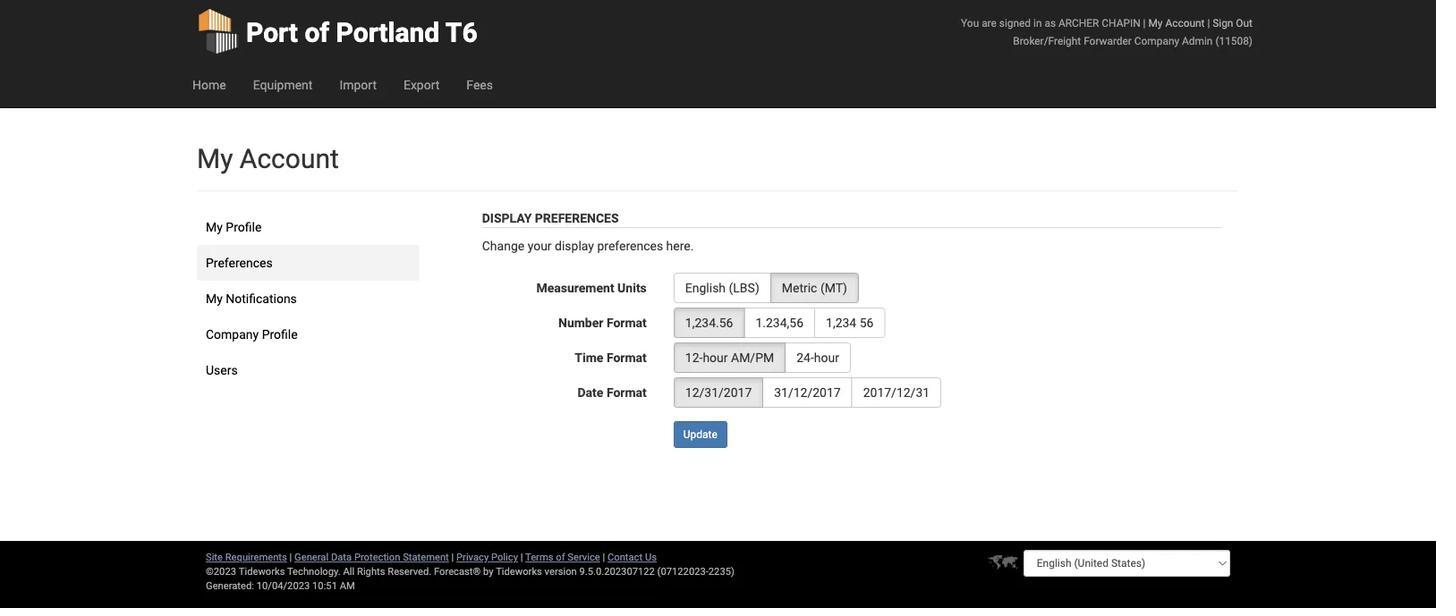 Task type: vqa. For each thing, say whether or not it's contained in the screenshot.
Clear button
no



Task type: locate. For each thing, give the bounding box(es) containing it.
1 horizontal spatial of
[[556, 552, 565, 563]]

1 vertical spatial format
[[607, 350, 647, 365]]

us
[[645, 552, 657, 563]]

12-
[[685, 350, 703, 365]]

my up my profile
[[197, 143, 233, 174]]

by
[[483, 566, 494, 578]]

fees
[[467, 77, 493, 92]]

data
[[331, 552, 352, 563]]

1 vertical spatial preferences
[[206, 255, 273, 270]]

1 horizontal spatial hour
[[814, 350, 839, 365]]

change your display preferences here.
[[482, 238, 694, 253]]

port
[[246, 17, 298, 48]]

format right time at the left of page
[[607, 350, 647, 365]]

format for time format
[[607, 350, 647, 365]]

contact us link
[[608, 552, 657, 563]]

0 vertical spatial profile
[[226, 220, 262, 234]]

archer
[[1059, 17, 1099, 29]]

account inside 'you are signed in as archer chapin | my account | sign out broker/freight forwarder company admin (11508)'
[[1165, 17, 1205, 29]]

my up "my notifications"
[[206, 220, 223, 234]]

admin
[[1182, 34, 1213, 47]]

0 horizontal spatial hour
[[703, 350, 728, 365]]

9.5.0.202307122
[[579, 566, 655, 578]]

0 horizontal spatial preferences
[[206, 255, 273, 270]]

english
[[685, 281, 726, 295]]

profile up "my notifications"
[[226, 220, 262, 234]]

fees button
[[453, 63, 506, 107]]

display preferences
[[482, 211, 619, 225]]

1 format from the top
[[607, 315, 647, 330]]

1,234
[[826, 315, 857, 330]]

1 vertical spatial profile
[[262, 327, 298, 342]]

privacy policy link
[[456, 552, 518, 563]]

preferences up the display
[[535, 211, 619, 225]]

of up version
[[556, 552, 565, 563]]

1 horizontal spatial company
[[1134, 34, 1180, 47]]

24-
[[797, 350, 814, 365]]

3 format from the top
[[607, 385, 647, 400]]

users
[[206, 363, 238, 378]]

| left sign
[[1207, 17, 1210, 29]]

0 vertical spatial preferences
[[535, 211, 619, 225]]

statement
[[403, 552, 449, 563]]

terms of service link
[[525, 552, 600, 563]]

account up admin on the right of page
[[1165, 17, 1205, 29]]

format down units on the left of the page
[[607, 315, 647, 330]]

policy
[[491, 552, 518, 563]]

10:51
[[312, 580, 337, 592]]

hour for 12-
[[703, 350, 728, 365]]

preferences
[[597, 238, 663, 253]]

all
[[343, 566, 355, 578]]

am
[[340, 580, 355, 592]]

technology.
[[287, 566, 341, 578]]

hour for 24-
[[814, 350, 839, 365]]

2 vertical spatial format
[[607, 385, 647, 400]]

1 hour from the left
[[703, 350, 728, 365]]

of
[[305, 17, 329, 48], [556, 552, 565, 563]]

are
[[982, 17, 997, 29]]

equipment button
[[240, 63, 326, 107]]

24-hour
[[797, 350, 839, 365]]

0 vertical spatial of
[[305, 17, 329, 48]]

general data protection statement link
[[294, 552, 449, 563]]

1 vertical spatial company
[[206, 327, 259, 342]]

contact
[[608, 552, 643, 563]]

2 format from the top
[[607, 350, 647, 365]]

0 vertical spatial company
[[1134, 34, 1180, 47]]

1 horizontal spatial account
[[1165, 17, 1205, 29]]

31/12/2017
[[774, 385, 841, 400]]

protection
[[354, 552, 400, 563]]

english (lbs)
[[685, 281, 759, 295]]

version
[[545, 566, 577, 578]]

of right port
[[305, 17, 329, 48]]

56
[[860, 315, 874, 330]]

|
[[1143, 17, 1146, 29], [1207, 17, 1210, 29], [290, 552, 292, 563], [451, 552, 454, 563], [521, 552, 523, 563], [603, 552, 605, 563]]

your
[[528, 238, 552, 253]]

am/pm
[[731, 350, 774, 365]]

company
[[1134, 34, 1180, 47], [206, 327, 259, 342]]

(11508)
[[1216, 34, 1253, 47]]

my right 'chapin'
[[1148, 17, 1163, 29]]

1 horizontal spatial preferences
[[535, 211, 619, 225]]

| right 'chapin'
[[1143, 17, 1146, 29]]

general
[[294, 552, 329, 563]]

2 hour from the left
[[814, 350, 839, 365]]

format for number format
[[607, 315, 647, 330]]

you are signed in as archer chapin | my account | sign out broker/freight forwarder company admin (11508)
[[961, 17, 1253, 47]]

0 vertical spatial format
[[607, 315, 647, 330]]

hour down 1,234
[[814, 350, 839, 365]]

out
[[1236, 17, 1253, 29]]

metric (mt)
[[782, 281, 847, 295]]

profile for my profile
[[226, 220, 262, 234]]

format right date on the bottom
[[607, 385, 647, 400]]

account down equipment popup button
[[240, 143, 339, 174]]

(lbs)
[[729, 281, 759, 295]]

number
[[558, 315, 603, 330]]

company down my account link
[[1134, 34, 1180, 47]]

0 vertical spatial account
[[1165, 17, 1205, 29]]

| up the 9.5.0.202307122
[[603, 552, 605, 563]]

update
[[683, 429, 718, 441]]

| up forecast® on the left bottom of page
[[451, 552, 454, 563]]

my for my profile
[[206, 220, 223, 234]]

profile down notifications on the left of the page
[[262, 327, 298, 342]]

0 horizontal spatial company
[[206, 327, 259, 342]]

account
[[1165, 17, 1205, 29], [240, 143, 339, 174]]

my profile
[[206, 220, 262, 234]]

company up users
[[206, 327, 259, 342]]

update button
[[674, 421, 727, 448]]

you
[[961, 17, 979, 29]]

metric
[[782, 281, 817, 295]]

change
[[482, 238, 525, 253]]

1 vertical spatial of
[[556, 552, 565, 563]]

format
[[607, 315, 647, 330], [607, 350, 647, 365], [607, 385, 647, 400]]

hour up 12/31/2017
[[703, 350, 728, 365]]

display
[[482, 211, 532, 225]]

port of portland t6
[[246, 17, 478, 48]]

profile for company profile
[[262, 327, 298, 342]]

| left general
[[290, 552, 292, 563]]

chapin
[[1102, 17, 1141, 29]]

my account link
[[1148, 17, 1205, 29]]

preferences
[[535, 211, 619, 225], [206, 255, 273, 270]]

portland
[[336, 17, 440, 48]]

notifications
[[226, 291, 297, 306]]

here.
[[666, 238, 694, 253]]

preferences down my profile
[[206, 255, 273, 270]]

profile
[[226, 220, 262, 234], [262, 327, 298, 342]]

1 vertical spatial account
[[240, 143, 339, 174]]

my left notifications on the left of the page
[[206, 291, 223, 306]]



Task type: describe. For each thing, give the bounding box(es) containing it.
export button
[[390, 63, 453, 107]]

my for my notifications
[[206, 291, 223, 306]]

import button
[[326, 63, 390, 107]]

12-hour am/pm
[[685, 350, 774, 365]]

site requirements link
[[206, 552, 287, 563]]

1,234.56
[[685, 315, 733, 330]]

broker/freight
[[1013, 34, 1081, 47]]

reserved.
[[388, 566, 432, 578]]

2017/12/31
[[863, 385, 930, 400]]

| up "tideworks" at the left of the page
[[521, 552, 523, 563]]

sign out link
[[1213, 17, 1253, 29]]

service
[[568, 552, 600, 563]]

generated:
[[206, 580, 254, 592]]

0 horizontal spatial of
[[305, 17, 329, 48]]

forwarder
[[1084, 34, 1132, 47]]

format for date format
[[607, 385, 647, 400]]

time
[[575, 350, 603, 365]]

company profile
[[206, 327, 298, 342]]

my account
[[197, 143, 339, 174]]

measurement
[[536, 281, 614, 295]]

1.234,56
[[756, 315, 804, 330]]

home
[[192, 77, 226, 92]]

import
[[340, 77, 377, 92]]

home button
[[179, 63, 240, 107]]

units
[[618, 281, 647, 295]]

2235)
[[709, 566, 735, 578]]

time format
[[575, 350, 647, 365]]

10/04/2023
[[257, 580, 310, 592]]

date
[[578, 385, 603, 400]]

forecast®
[[434, 566, 481, 578]]

terms
[[525, 552, 553, 563]]

number format
[[558, 315, 647, 330]]

privacy
[[456, 552, 489, 563]]

sign
[[1213, 17, 1233, 29]]

requirements
[[225, 552, 287, 563]]

company inside 'you are signed in as archer chapin | my account | sign out broker/freight forwarder company admin (11508)'
[[1134, 34, 1180, 47]]

0 horizontal spatial account
[[240, 143, 339, 174]]

signed
[[999, 17, 1031, 29]]

1,234 56
[[826, 315, 874, 330]]

12/31/2017
[[685, 385, 752, 400]]

in
[[1034, 17, 1042, 29]]

of inside site requirements | general data protection statement | privacy policy | terms of service | contact us ©2023 tideworks technology. all rights reserved. forecast® by tideworks version 9.5.0.202307122 (07122023-2235) generated: 10/04/2023 10:51 am
[[556, 552, 565, 563]]

my for my account
[[197, 143, 233, 174]]

t6
[[446, 17, 478, 48]]

equipment
[[253, 77, 313, 92]]

(07122023-
[[657, 566, 709, 578]]

(mt)
[[820, 281, 847, 295]]

export
[[404, 77, 440, 92]]

port of portland t6 link
[[197, 0, 478, 63]]

display
[[555, 238, 594, 253]]

measurement units
[[536, 281, 647, 295]]

my inside 'you are signed in as archer chapin | my account | sign out broker/freight forwarder company admin (11508)'
[[1148, 17, 1163, 29]]

site
[[206, 552, 223, 563]]

rights
[[357, 566, 385, 578]]

site requirements | general data protection statement | privacy policy | terms of service | contact us ©2023 tideworks technology. all rights reserved. forecast® by tideworks version 9.5.0.202307122 (07122023-2235) generated: 10/04/2023 10:51 am
[[206, 552, 735, 592]]

©2023 tideworks
[[206, 566, 285, 578]]

my notifications
[[206, 291, 297, 306]]

tideworks
[[496, 566, 542, 578]]

date format
[[578, 385, 647, 400]]

as
[[1045, 17, 1056, 29]]



